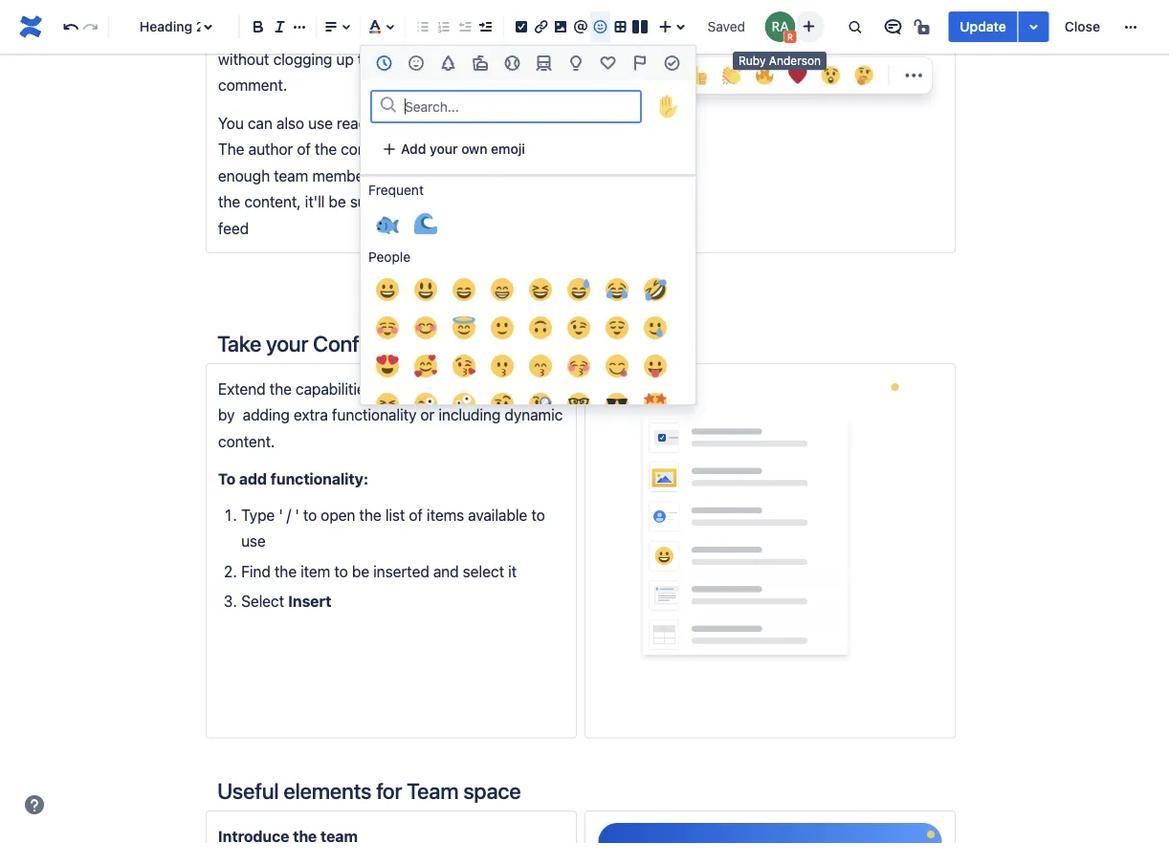 Task type: describe. For each thing, give the bounding box(es) containing it.
you
[[357, 0, 382, 16]]

including
[[439, 406, 501, 424]]

comment
[[218, 24, 283, 42]]

or inside extend the capabilities of your confluence pages by  adding extra functionality or including dynamic content.
[[420, 406, 435, 424]]

bullet list ⌘⇧8 image
[[412, 15, 435, 38]]

adding
[[243, 406, 290, 424]]

food & drink image
[[469, 52, 492, 75]]

elements
[[284, 778, 372, 804]]

1 vertical spatial be
[[329, 193, 346, 211]]

if
[[534, 140, 542, 158]]

:kissing_smiling_eyes: image
[[529, 355, 552, 378]]

insert
[[288, 592, 331, 611]]

add
[[401, 141, 426, 157]]

feed
[[218, 219, 249, 237]]

objects image
[[565, 52, 588, 75]]

:ocean: image
[[414, 211, 437, 234]]

0 vertical spatial on
[[404, 114, 421, 132]]

emoji image
[[589, 15, 612, 38]]

1 vertical spatial confluence
[[313, 331, 423, 357]]

confluence image
[[15, 11, 46, 42]]

Emoji name field
[[399, 93, 640, 120]]

without
[[218, 50, 269, 68]]

indent tab image
[[474, 15, 497, 38]]

open
[[321, 506, 355, 524]]

want
[[386, 0, 419, 16]]

comment.
[[218, 76, 287, 94]]

/
[[287, 506, 291, 524]]

heading 2
[[140, 19, 204, 34]]

add inside you can also use reactions on a page or blog post. the author of the content will be notified, and if enough team members react or add comments to the content, it'll be surfaced on confluence home feed
[[438, 166, 464, 185]]

your for add
[[430, 141, 458, 157]]

1 ' from the left
[[279, 506, 283, 524]]

type
[[241, 506, 275, 524]]

page
[[437, 114, 472, 132]]

update button
[[948, 11, 1018, 42]]

:joy: image
[[606, 278, 629, 301]]

useful
[[217, 778, 279, 804]]

people
[[368, 249, 411, 265]]

activity image
[[501, 52, 524, 75]]

:stuck_out_tongue_winking_eye: image
[[414, 393, 437, 416]]

find
[[241, 562, 271, 581]]

clogging
[[273, 50, 332, 68]]

content
[[341, 140, 393, 158]]

:fish: image
[[376, 211, 399, 234]]

:innocent: image
[[453, 317, 476, 340]]

the inside type ' / ' to open the list of items available to use
[[359, 506, 381, 524]]

content,
[[244, 193, 301, 211]]

to right the available
[[531, 506, 545, 524]]

author
[[248, 140, 293, 158]]

enough
[[218, 166, 270, 185]]

1 vertical spatial and
[[433, 562, 459, 581]]

to inside use reactions when you want to support a comment or acknowledge you've seen one without clogging up the thread with another comment.
[[423, 0, 437, 16]]

a inside you can also use reactions on a page or blog post. the author of the content will be notified, and if enough team members react or add comments to the content, it'll be surfaced on confluence home feed
[[425, 114, 433, 132]]

items
[[427, 506, 464, 524]]

of inside extend the capabilities of your confluence pages by  adding extra functionality or including dynamic content.
[[377, 380, 391, 398]]

people image
[[405, 52, 428, 75]]

1 vertical spatial on
[[415, 193, 432, 211]]

up
[[336, 50, 354, 68]]

pages
[[511, 380, 553, 398]]

to right /
[[303, 506, 317, 524]]

help image
[[23, 794, 46, 817]]

:upside_down: image
[[529, 317, 552, 340]]

use inside type ' / ' to open the list of items available to use
[[241, 532, 266, 550]]

:grin: image
[[491, 278, 514, 301]]

acknowledge
[[305, 24, 396, 42]]

:kissing: image
[[491, 355, 514, 378]]

list
[[385, 506, 405, 524]]

or inside use reactions when you want to support a comment or acknowledge you've seen one without clogging up the thread with another comment.
[[287, 24, 301, 42]]

:raised_hand: image
[[652, 89, 686, 124]]

you've
[[400, 24, 445, 42]]

can
[[248, 114, 273, 132]]

:nerd: image
[[567, 393, 590, 416]]

redo ⌘⇧z image
[[79, 15, 102, 38]]

capabilities
[[296, 380, 373, 398]]

:smile: image
[[453, 278, 476, 301]]

0 vertical spatial space
[[428, 331, 486, 357]]

confluence inside extend the capabilities of your confluence pages by  adding extra functionality or including dynamic content.
[[429, 380, 507, 398]]

to
[[218, 470, 236, 488]]

the up feed
[[218, 193, 240, 211]]

no restrictions image
[[912, 15, 935, 38]]

add your own emoji
[[401, 141, 525, 157]]

the up members
[[315, 140, 337, 158]]

reactions inside you can also use reactions on a page or blog post. the author of the content will be notified, and if enough team members react or add comments to the content, it'll be surfaced on confluence home feed
[[337, 114, 400, 132]]

dynamic
[[505, 406, 563, 424]]

select
[[241, 592, 284, 611]]

1 vertical spatial space
[[463, 778, 521, 804]]

saved
[[708, 19, 745, 34]]

update
[[960, 19, 1006, 34]]

inserted
[[373, 562, 429, 581]]

extend the capabilities of your confluence pages by  adding extra functionality or including dynamic content.
[[218, 380, 567, 451]]

support
[[441, 0, 494, 16]]

add your own emoji button
[[370, 134, 537, 165]]

:zany_face: image
[[453, 393, 476, 416]]

item
[[301, 562, 330, 581]]

to right item
[[334, 562, 348, 581]]

ruby anderson image
[[765, 11, 795, 42]]

the inside extend the capabilities of your confluence pages by  adding extra functionality or including dynamic content.
[[269, 380, 292, 398]]

a inside use reactions when you want to support a comment or acknowledge you've seen one without clogging up the thread with another comment.
[[498, 0, 506, 16]]

travel & places image
[[533, 52, 556, 75]]

content.
[[218, 433, 275, 451]]

to add functionality:
[[218, 470, 368, 488]]

with
[[432, 50, 461, 68]]

:stuck_out_tongue_closed_eyes: image
[[376, 393, 399, 416]]

:blush: image
[[414, 317, 437, 340]]

comment icon image
[[881, 15, 904, 38]]

it'll
[[305, 193, 325, 211]]

find and replace image
[[843, 15, 866, 38]]

0 horizontal spatial add
[[239, 470, 267, 488]]

numbered list ⌘⇧7 image
[[432, 15, 455, 38]]

available
[[468, 506, 527, 524]]

:kissing_closed_eyes: image
[[567, 355, 590, 378]]

functionality:
[[271, 470, 368, 488]]

useful elements for team space
[[217, 778, 521, 804]]

the inside use reactions when you want to support a comment or acknowledge you've seen one without clogging up the thread with another comment.
[[358, 50, 380, 68]]

your for take
[[266, 331, 308, 357]]

or right react
[[420, 166, 434, 185]]



Task type: locate. For each thing, give the bounding box(es) containing it.
bold ⌘b image
[[247, 15, 270, 38]]

another
[[465, 50, 518, 68]]

:face_with_raised_eyebrow: image
[[491, 393, 514, 416]]

to up you've
[[423, 0, 437, 16]]

be right will
[[423, 140, 441, 158]]

:stuck_out_tongue: image
[[644, 355, 667, 378]]

of inside type ' / ' to open the list of items available to use
[[409, 506, 423, 524]]

:heart_eyes: image
[[376, 355, 399, 378]]

:yum: image
[[606, 355, 629, 378]]

and left if on the top of the page
[[504, 140, 530, 158]]

outdent ⇧tab image
[[453, 15, 476, 38]]

2 vertical spatial your
[[395, 380, 425, 398]]

confluence
[[436, 193, 514, 211], [313, 331, 423, 357], [429, 380, 507, 398]]

take your confluence space to the next level
[[217, 331, 639, 357]]

take
[[217, 331, 261, 357]]

0 horizontal spatial reactions
[[249, 0, 312, 16]]

or left blog
[[476, 114, 490, 132]]

table image
[[609, 15, 632, 38]]

reactions up content
[[337, 114, 400, 132]]

1 horizontal spatial '
[[295, 506, 299, 524]]

:face_with_monocle: image
[[529, 393, 552, 416]]

1 vertical spatial use
[[241, 532, 266, 550]]

use inside you can also use reactions on a page or blog post. the author of the content will be notified, and if enough team members react or add comments to the content, it'll be surfaced on confluence home feed
[[308, 114, 333, 132]]

confluence inside you can also use reactions on a page or blog post. the author of the content will be notified, and if enough team members react or add comments to the content, it'll be surfaced on confluence home feed
[[436, 193, 514, 211]]

0 horizontal spatial and
[[433, 562, 459, 581]]

0 vertical spatial your
[[430, 141, 458, 157]]

0 horizontal spatial '
[[279, 506, 283, 524]]

a up one
[[498, 0, 506, 16]]

use reactions when you want to support a comment or acknowledge you've seen one without clogging up the thread with another comment.
[[218, 0, 522, 94]]

your inside button
[[430, 141, 458, 157]]

0 vertical spatial reactions
[[249, 0, 312, 16]]

1 vertical spatial of
[[377, 380, 391, 398]]

be right the "it'll"
[[329, 193, 346, 211]]

1 horizontal spatial your
[[395, 380, 425, 398]]

thread
[[384, 50, 428, 68]]

you
[[218, 114, 244, 132]]

to right :innocent: image
[[490, 331, 509, 357]]

members
[[312, 166, 377, 185]]

0 vertical spatial confluence
[[436, 193, 514, 211]]

reactions inside use reactions when you want to support a comment or acknowledge you've seen one without clogging up the thread with another comment.
[[249, 0, 312, 16]]

1 vertical spatial reactions
[[337, 114, 400, 132]]

be left "inserted"
[[352, 562, 369, 581]]

home
[[518, 193, 557, 211]]

2 ' from the left
[[295, 506, 299, 524]]

add right to
[[239, 470, 267, 488]]

or
[[287, 24, 301, 42], [476, 114, 490, 132], [420, 166, 434, 185], [420, 406, 435, 424]]

mention image
[[569, 15, 592, 38]]

to
[[423, 0, 437, 16], [544, 166, 558, 185], [490, 331, 509, 357], [303, 506, 317, 524], [531, 506, 545, 524], [334, 562, 348, 581]]

confluence down :kissing_heart: icon
[[429, 380, 507, 398]]

of right list
[[409, 506, 423, 524]]

a
[[498, 0, 506, 16], [425, 114, 433, 132]]

the right find
[[274, 562, 297, 581]]

to up home
[[544, 166, 558, 185]]

1 vertical spatial your
[[266, 331, 308, 357]]

2 horizontal spatial be
[[423, 140, 441, 158]]

select insert
[[241, 592, 331, 611]]

0 horizontal spatial be
[[329, 193, 346, 211]]

0 vertical spatial add
[[438, 166, 464, 185]]

1 vertical spatial add
[[239, 470, 267, 488]]

the right up
[[358, 50, 380, 68]]

when
[[316, 0, 353, 16]]

add
[[438, 166, 464, 185], [239, 470, 267, 488]]

also
[[276, 114, 304, 132]]

layouts image
[[629, 15, 652, 38]]

' right /
[[295, 506, 299, 524]]

a left page
[[425, 114, 433, 132]]

the
[[218, 140, 244, 158]]

by
[[218, 406, 235, 424]]

on
[[404, 114, 421, 132], [415, 193, 432, 211]]

:sunglasses: image
[[606, 393, 629, 416]]

use
[[218, 0, 245, 16]]

extra
[[294, 406, 328, 424]]

action item image
[[510, 15, 533, 38]]

reactions
[[249, 0, 312, 16], [337, 114, 400, 132]]

for
[[376, 778, 402, 804]]

' left /
[[279, 506, 283, 524]]

more image
[[1119, 15, 1142, 38]]

of down :heart_eyes: icon at the top
[[377, 380, 391, 398]]

be
[[423, 140, 441, 158], [329, 193, 346, 211], [352, 562, 369, 581]]

0 horizontal spatial a
[[425, 114, 433, 132]]

will
[[397, 140, 419, 158]]

team
[[274, 166, 308, 185]]

align left image
[[319, 15, 342, 38]]

choose an emoji category tab list
[[361, 46, 696, 80]]

0 horizontal spatial your
[[266, 331, 308, 357]]

italic ⌘i image
[[269, 15, 292, 38]]

one
[[486, 24, 511, 42]]

add image, video, or file image
[[549, 15, 572, 38]]

own
[[461, 141, 487, 157]]

of
[[297, 140, 311, 158], [377, 380, 391, 398], [409, 506, 423, 524]]

you can also use reactions on a page or blog post. the author of the content will be notified, and if enough team members react or add comments to the content, it'll be surfaced on confluence home feed
[[218, 114, 566, 237]]

use down type
[[241, 532, 266, 550]]

frequent
[[368, 182, 424, 198]]

productivity image
[[660, 52, 683, 75]]

the up adding on the left of page
[[269, 380, 292, 398]]

confluence down comments in the top of the page
[[436, 193, 514, 211]]

heading 2 button
[[116, 6, 231, 48]]

symbols image
[[597, 52, 619, 75]]

0 horizontal spatial use
[[241, 532, 266, 550]]

undo ⌘z image
[[60, 15, 83, 38]]

your inside extend the capabilities of your confluence pages by  adding extra functionality or including dynamic content.
[[395, 380, 425, 398]]

more formatting image
[[288, 15, 311, 38]]

reactions up comment
[[249, 0, 312, 16]]

:smiling_face_with_3_hearts: image
[[414, 355, 437, 378]]

:smiling_face_with_tear: image
[[644, 317, 667, 340]]

1 vertical spatial a
[[425, 114, 433, 132]]

1 horizontal spatial be
[[352, 562, 369, 581]]

:star_struck: image
[[644, 393, 667, 416]]

use
[[308, 114, 333, 132], [241, 532, 266, 550]]

type ' / ' to open the list of items available to use
[[241, 506, 549, 550]]

add down add your own emoji button on the left of the page
[[438, 166, 464, 185]]

:raised_hand: image
[[657, 95, 680, 118]]

:laughing: image
[[529, 278, 552, 301]]

notified,
[[444, 140, 500, 158]]

:rofl: image
[[644, 278, 667, 301]]

2 vertical spatial of
[[409, 506, 423, 524]]

surfaced
[[350, 193, 411, 211]]

ruby anderson
[[739, 54, 821, 67]]

react
[[381, 166, 416, 185]]

:slight_smile: image
[[491, 317, 514, 340]]

on up the add
[[404, 114, 421, 132]]

0 vertical spatial be
[[423, 140, 441, 158]]

:smiley: image
[[414, 278, 437, 301]]

nature image
[[437, 52, 460, 75]]

select
[[463, 562, 504, 581]]

ruby anderson tooltip
[[733, 52, 827, 70]]

:relaxed: image
[[376, 317, 399, 340]]

confluence image
[[15, 11, 46, 42]]

0 vertical spatial and
[[504, 140, 530, 158]]

2 vertical spatial confluence
[[429, 380, 507, 398]]

ruby
[[739, 54, 766, 67]]

close button
[[1053, 11, 1112, 42]]

the right the :slight_smile: icon
[[514, 331, 545, 357]]

:wink: image
[[567, 317, 590, 340]]

0 vertical spatial use
[[308, 114, 333, 132]]

next
[[550, 331, 591, 357]]

2 horizontal spatial your
[[430, 141, 458, 157]]

find the item to be inserted and select it
[[241, 562, 517, 581]]

emojis actions and list panel tab panel
[[361, 80, 696, 844]]

'
[[279, 506, 283, 524], [295, 506, 299, 524]]

extend
[[218, 380, 266, 398]]

:sweat_smile: image
[[567, 278, 590, 301]]

1 horizontal spatial reactions
[[337, 114, 400, 132]]

team
[[407, 778, 459, 804]]

0 vertical spatial of
[[297, 140, 311, 158]]

1 horizontal spatial a
[[498, 0, 506, 16]]

your right take
[[266, 331, 308, 357]]

and inside you can also use reactions on a page or blog post. the author of the content will be notified, and if enough team members react or add comments to the content, it'll be surfaced on confluence home feed
[[504, 140, 530, 158]]

use right also on the top left of page
[[308, 114, 333, 132]]

close
[[1065, 19, 1100, 34]]

emoji
[[491, 141, 525, 157]]

1 horizontal spatial of
[[377, 380, 391, 398]]

emoji picker dialog
[[360, 45, 697, 844]]

and left the select
[[433, 562, 459, 581]]

functionality
[[332, 406, 417, 424]]

:kissing_heart: image
[[453, 355, 476, 378]]

1 horizontal spatial use
[[308, 114, 333, 132]]

your down :smiling_face_with_3_hearts: image
[[395, 380, 425, 398]]

2 horizontal spatial of
[[409, 506, 423, 524]]

your down page
[[430, 141, 458, 157]]

anderson
[[769, 54, 821, 67]]

the left list
[[359, 506, 381, 524]]

or up clogging
[[287, 24, 301, 42]]

the
[[358, 50, 380, 68], [315, 140, 337, 158], [218, 193, 240, 211], [514, 331, 545, 357], [269, 380, 292, 398], [359, 506, 381, 524], [274, 562, 297, 581]]

and
[[504, 140, 530, 158], [433, 562, 459, 581]]

:grinning: image
[[376, 278, 399, 301]]

0 vertical spatial a
[[498, 0, 506, 16]]

1 horizontal spatial add
[[438, 166, 464, 185]]

your
[[430, 141, 458, 157], [266, 331, 308, 357], [395, 380, 425, 398]]

:relieved: image
[[606, 317, 629, 340]]

post.
[[528, 114, 562, 132]]

frequent image
[[373, 52, 396, 75]]

it
[[508, 562, 517, 581]]

link image
[[530, 15, 553, 38]]

comments
[[468, 166, 540, 185]]

heading
[[140, 19, 192, 34]]

invite to edit image
[[797, 15, 820, 38]]

seen
[[449, 24, 482, 42]]

of inside you can also use reactions on a page or blog post. the author of the content will be notified, and if enough team members react or add comments to the content, it'll be surfaced on confluence home feed
[[297, 140, 311, 158]]

flags image
[[628, 52, 651, 75]]

0 horizontal spatial of
[[297, 140, 311, 158]]

level
[[596, 331, 639, 357]]

adjust update settings image
[[1023, 15, 1045, 38]]

of up team
[[297, 140, 311, 158]]

blog
[[494, 114, 524, 132]]

2 vertical spatial be
[[352, 562, 369, 581]]

confluence up capabilities
[[313, 331, 423, 357]]

on up :ocean: 'image'
[[415, 193, 432, 211]]

or left :zany_face: image
[[420, 406, 435, 424]]

to inside you can also use reactions on a page or blog post. the author of the content will be notified, and if enough team members react or add comments to the content, it'll be surfaced on confluence home feed
[[544, 166, 558, 185]]

1 horizontal spatial and
[[504, 140, 530, 158]]

2
[[196, 19, 204, 34]]



Task type: vqa. For each thing, say whether or not it's contained in the screenshot.
rightmost your
yes



